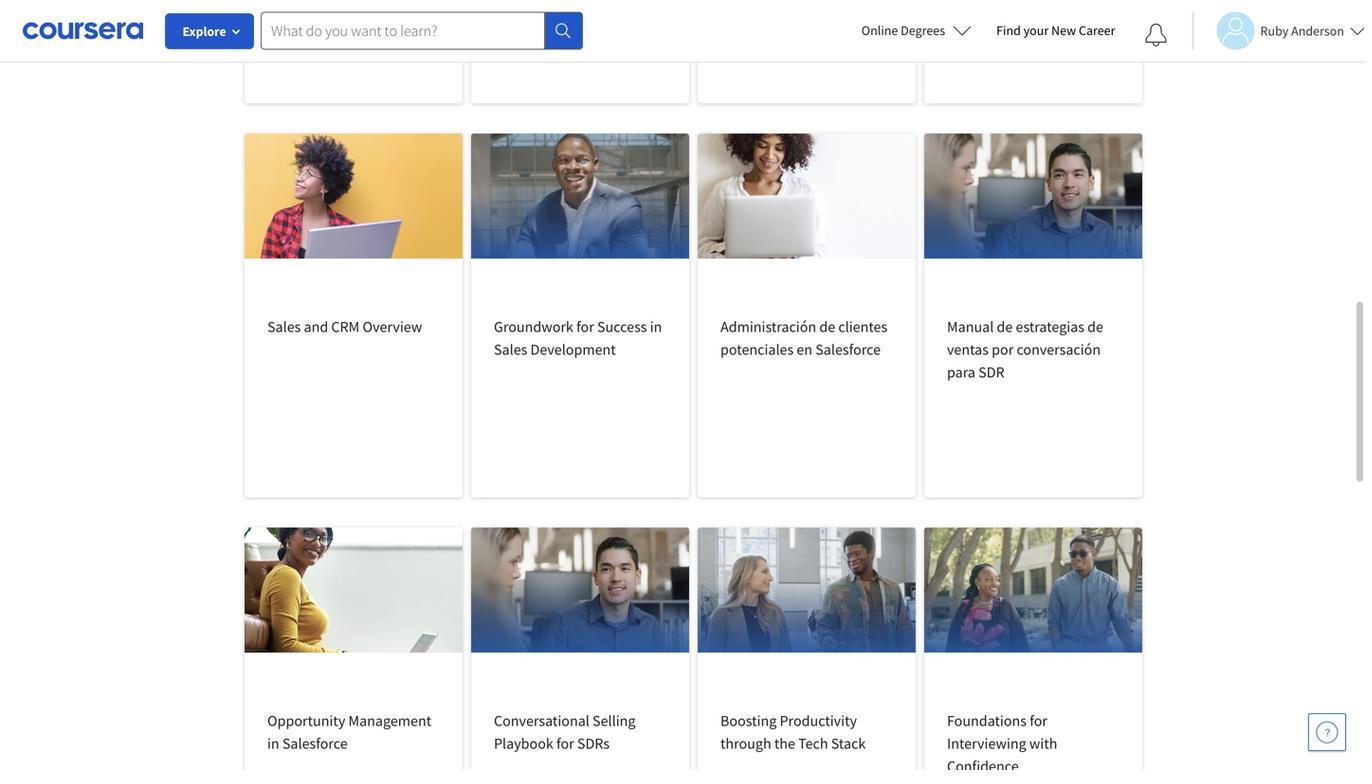 Task type: vqa. For each thing, say whether or not it's contained in the screenshot.
Productivity
yes



Task type: locate. For each thing, give the bounding box(es) containing it.
salesforce down opportunity
[[282, 735, 348, 754]]

in right the success
[[650, 318, 662, 337]]

salesforce
[[816, 340, 881, 359], [282, 735, 348, 754]]

find
[[997, 22, 1021, 39]]

anderson
[[1291, 22, 1344, 39]]

playbook
[[494, 735, 553, 754]]

find your new career link
[[987, 19, 1125, 43]]

manual
[[947, 318, 994, 337]]

sales down groundwork
[[494, 340, 527, 359]]

1 horizontal spatial for
[[576, 318, 594, 337]]

0 vertical spatial sales
[[267, 318, 301, 337]]

de up por
[[997, 318, 1013, 337]]

salesforce down 'clientes'
[[816, 340, 881, 359]]

explore
[[182, 23, 226, 40]]

show notifications image
[[1145, 24, 1168, 46]]

1 vertical spatial salesforce
[[282, 735, 348, 754]]

0 vertical spatial salesforce
[[816, 340, 881, 359]]

2 horizontal spatial de
[[1088, 318, 1104, 337]]

sales
[[267, 318, 301, 337], [494, 340, 527, 359]]

clientes
[[838, 318, 888, 337]]

explore button
[[166, 14, 253, 48]]

ventas
[[947, 340, 989, 359]]

0 vertical spatial for
[[576, 318, 594, 337]]

1 horizontal spatial in
[[650, 318, 662, 337]]

and
[[304, 318, 328, 337]]

sales and crm overview link
[[245, 134, 463, 498]]

boosting
[[721, 712, 777, 731]]

in inside opportunity management in salesforce
[[267, 735, 279, 754]]

interviewing
[[947, 735, 1026, 754]]

salesforce inside the administración de clientes potenciales en salesforce
[[816, 340, 881, 359]]

for inside groundwork for success in sales development
[[576, 318, 594, 337]]

in down opportunity
[[267, 735, 279, 754]]

1 horizontal spatial salesforce
[[816, 340, 881, 359]]

0 horizontal spatial sales
[[267, 318, 301, 337]]

de inside the administración de clientes potenciales en salesforce
[[819, 318, 835, 337]]

1 horizontal spatial de
[[997, 318, 1013, 337]]

0 horizontal spatial de
[[819, 318, 835, 337]]

2 horizontal spatial for
[[1030, 712, 1048, 731]]

1 vertical spatial in
[[267, 735, 279, 754]]

1 horizontal spatial sales
[[494, 340, 527, 359]]

for inside foundations for interviewing with confidence
[[1030, 712, 1048, 731]]

for up development
[[576, 318, 594, 337]]

ruby anderson
[[1260, 22, 1344, 39]]

sdr
[[979, 363, 1005, 382]]

management
[[348, 712, 432, 731]]

1 vertical spatial for
[[1030, 712, 1048, 731]]

success
[[597, 318, 647, 337]]

conversational
[[494, 712, 590, 731]]

administración de clientes potenciales en salesforce
[[721, 318, 888, 359]]

for left sdrs
[[557, 735, 574, 754]]

productivity
[[780, 712, 857, 731]]

groundwork for success in sales development
[[494, 318, 662, 359]]

1 vertical spatial sales
[[494, 340, 527, 359]]

0 horizontal spatial salesforce
[[282, 735, 348, 754]]

1 de from the left
[[819, 318, 835, 337]]

sales and crm overview
[[267, 318, 422, 337]]

for up the 'with'
[[1030, 712, 1048, 731]]

new
[[1051, 22, 1076, 39]]

0 horizontal spatial in
[[267, 735, 279, 754]]

for for groundwork
[[576, 318, 594, 337]]

in inside groundwork for success in sales development
[[650, 318, 662, 337]]

de for manual
[[997, 318, 1013, 337]]

foundations for interviewing with confidence link
[[924, 528, 1142, 771]]

None search field
[[261, 12, 583, 50]]

0 vertical spatial in
[[650, 318, 662, 337]]

your
[[1024, 22, 1049, 39]]

0 horizontal spatial for
[[557, 735, 574, 754]]

para
[[947, 363, 976, 382]]

tech
[[798, 735, 828, 754]]

for
[[576, 318, 594, 337], [1030, 712, 1048, 731], [557, 735, 574, 754]]

overview
[[363, 318, 422, 337]]

por
[[992, 340, 1014, 359]]

2 vertical spatial for
[[557, 735, 574, 754]]

coursera image
[[23, 15, 143, 46]]

de left 'clientes'
[[819, 318, 835, 337]]

for for foundations
[[1030, 712, 1048, 731]]

opportunity
[[267, 712, 345, 731]]

2 de from the left
[[997, 318, 1013, 337]]

opportunity management in salesforce link
[[245, 528, 463, 771]]

de
[[819, 318, 835, 337], [997, 318, 1013, 337], [1088, 318, 1104, 337]]

de up conversación
[[1088, 318, 1104, 337]]

sales left and on the top left of the page
[[267, 318, 301, 337]]

in
[[650, 318, 662, 337], [267, 735, 279, 754]]

boosting productivity through the tech stack link
[[698, 528, 916, 771]]

manual de estrategias de ventas por conversación para sdr link
[[924, 134, 1142, 498]]



Task type: describe. For each thing, give the bounding box(es) containing it.
salesforce inside opportunity management in salesforce
[[282, 735, 348, 754]]

en
[[797, 340, 813, 359]]

conversational selling playbook for sdrs
[[494, 712, 636, 754]]

crm
[[331, 318, 360, 337]]

with
[[1030, 735, 1058, 754]]

find your new career
[[997, 22, 1115, 39]]

groundwork
[[494, 318, 573, 337]]

the
[[774, 735, 795, 754]]

foundations
[[947, 712, 1027, 731]]

for inside conversational selling playbook for sdrs
[[557, 735, 574, 754]]

sales inside groundwork for success in sales development
[[494, 340, 527, 359]]

ruby anderson button
[[1192, 12, 1365, 50]]

de for administración
[[819, 318, 835, 337]]

3 de from the left
[[1088, 318, 1104, 337]]

online degrees button
[[846, 9, 987, 51]]

stack
[[831, 735, 866, 754]]

degrees
[[901, 22, 945, 39]]

help center image
[[1316, 721, 1339, 744]]

estrategias
[[1016, 318, 1085, 337]]

confidence
[[947, 758, 1019, 771]]

selling
[[593, 712, 636, 731]]

ruby
[[1260, 22, 1289, 39]]

conversación
[[1017, 340, 1101, 359]]

through
[[721, 735, 771, 754]]

administración
[[721, 318, 816, 337]]

sdrs
[[577, 735, 610, 754]]

conversational selling playbook for sdrs link
[[471, 528, 689, 771]]

online
[[862, 22, 898, 39]]

development
[[530, 340, 616, 359]]

What do you want to learn? text field
[[261, 12, 545, 50]]

boosting productivity through the tech stack
[[721, 712, 866, 754]]

career
[[1079, 22, 1115, 39]]

manual de estrategias de ventas por conversación para sdr
[[947, 318, 1104, 382]]

groundwork for success in sales development link
[[471, 134, 689, 498]]

potenciales
[[721, 340, 794, 359]]

foundations for interviewing with confidence
[[947, 712, 1058, 771]]

opportunity management in salesforce
[[267, 712, 432, 754]]

administración de clientes potenciales en salesforce link
[[698, 134, 916, 498]]

online degrees
[[862, 22, 945, 39]]



